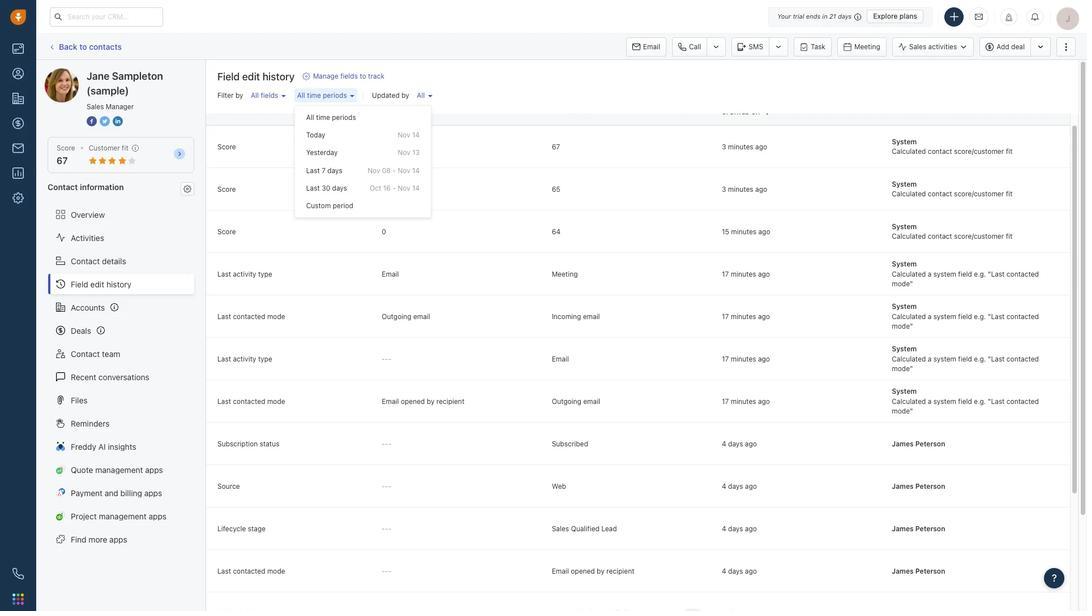 Task type: describe. For each thing, give the bounding box(es) containing it.
17 for outgoing email
[[722, 397, 729, 406]]

1 horizontal spatial history
[[263, 71, 295, 83]]

system calculated contact score/customer fit for 65
[[892, 180, 1013, 198]]

1 vertical spatial meeting
[[552, 270, 578, 278]]

value
[[414, 108, 433, 115]]

nov for nov 14
[[398, 131, 410, 139]]

manager
[[106, 103, 134, 111]]

explore plans
[[873, 12, 917, 20]]

score for 67
[[217, 142, 236, 151]]

15 minutes ago
[[722, 227, 770, 236]]

type for email
[[258, 270, 272, 278]]

call button
[[672, 37, 707, 56]]

nov 13
[[398, 149, 420, 157]]

payment
[[71, 488, 103, 498]]

all up today
[[306, 113, 314, 122]]

on
[[751, 109, 760, 115]]

--- for activity
[[382, 355, 391, 363]]

lifecycle stage
[[217, 525, 266, 533]]

sampleton for jane sampleton (sample)
[[87, 68, 126, 78]]

calculated for 65
[[892, 190, 926, 198]]

team
[[102, 349, 120, 359]]

contact for contact details
[[71, 256, 100, 266]]

contact details
[[71, 256, 126, 266]]

activities
[[929, 42, 957, 51]]

information
[[80, 183, 124, 192]]

project
[[71, 512, 97, 521]]

1 vertical spatial field edit history
[[71, 280, 131, 289]]

contacts
[[89, 42, 122, 51]]

nov for nov 13
[[398, 149, 411, 157]]

customer fit
[[89, 144, 128, 152]]

reminders
[[71, 419, 110, 428]]

all fields link
[[248, 88, 289, 103]]

17 for meeting
[[722, 270, 729, 278]]

ai
[[98, 442, 106, 452]]

13
[[412, 149, 420, 157]]

--- for status
[[382, 440, 391, 448]]

james for email opened by recipient
[[892, 567, 914, 576]]

system calculated contact score/customer fit for 64
[[892, 223, 1013, 241]]

1 vertical spatial field
[[217, 108, 234, 115]]

source
[[217, 482, 240, 491]]

system calculated a system field e.g. "last contacted mode" for incoming email
[[892, 303, 1039, 331]]

contact information
[[48, 183, 124, 192]]

james peterson for email opened by recipient
[[892, 567, 945, 576]]

task
[[811, 42, 826, 51]]

jane sampleton (sample)
[[67, 68, 160, 78]]

sales for sales qualified lead
[[552, 525, 569, 533]]

quote
[[71, 465, 93, 475]]

sms
[[749, 42, 763, 51]]

mng settings image
[[183, 185, 191, 193]]

1 vertical spatial updated by
[[892, 108, 929, 115]]

4 for subscribed
[[722, 440, 726, 448]]

all link
[[414, 88, 435, 103]]

all time periods inside dropdown button
[[297, 91, 347, 100]]

score/customer for 65
[[954, 190, 1004, 198]]

0 vertical spatial field
[[217, 71, 240, 83]]

last for incoming email
[[217, 312, 231, 321]]

minutes for incoming email
[[731, 312, 756, 321]]

freshworks switcher image
[[12, 594, 24, 605]]

4 for email opened by recipient
[[722, 567, 726, 576]]

score 67
[[57, 144, 75, 166]]

ends
[[806, 12, 821, 20]]

explore plans link
[[867, 10, 924, 23]]

add deal
[[997, 42, 1025, 51]]

ago for 65
[[755, 185, 767, 193]]

67 button
[[57, 156, 68, 166]]

mode" for meeting
[[892, 280, 913, 288]]

0 vertical spatial 67
[[552, 142, 560, 151]]

minutes for outgoing email
[[731, 397, 756, 406]]

3 minutes ago for 65
[[722, 185, 767, 193]]

"last for meeting
[[988, 270, 1005, 278]]

ago for subscribed
[[745, 440, 757, 448]]

--- for contacted
[[382, 567, 391, 576]]

fit for 65
[[1006, 190, 1013, 198]]

add
[[997, 42, 1010, 51]]

nov 14
[[398, 131, 420, 139]]

2 horizontal spatial updated
[[892, 108, 920, 115]]

peterson for web
[[916, 482, 945, 491]]

system for incoming email
[[892, 303, 917, 311]]

score for 65
[[217, 185, 236, 193]]

james peterson for web
[[892, 482, 945, 491]]

17 minutes ago for incoming email
[[722, 312, 770, 321]]

4 days ago for web
[[722, 482, 757, 491]]

last contacted mode for outgoing email
[[217, 312, 285, 321]]

today
[[306, 131, 325, 139]]

16
[[383, 184, 391, 192]]

1 horizontal spatial to
[[360, 72, 366, 80]]

lifecycle
[[217, 525, 246, 533]]

conversations
[[98, 372, 149, 382]]

field for email
[[958, 355, 972, 363]]

score/customer for 64
[[954, 232, 1004, 241]]

system for incoming email
[[934, 312, 957, 321]]

a for outgoing email
[[928, 397, 932, 406]]

1 14 from the top
[[412, 131, 420, 139]]

call link
[[672, 37, 707, 56]]

filter
[[217, 91, 234, 100]]

insights
[[108, 442, 136, 452]]

last 30 days
[[306, 184, 347, 192]]

system for meeting
[[892, 260, 917, 269]]

3 for 67
[[722, 142, 726, 151]]

filter by
[[217, 91, 243, 100]]

jane sampleton (sample) sales manager
[[87, 70, 163, 111]]

contact for 65
[[928, 190, 952, 198]]

0 horizontal spatial edit
[[90, 280, 104, 289]]

oct 16 - nov 14
[[370, 184, 420, 192]]

recent conversations
[[71, 372, 149, 382]]

mode for email opened by recipient
[[267, 397, 285, 406]]

all inside dropdown button
[[297, 91, 305, 100]]

changed
[[552, 108, 582, 115]]

find more apps
[[71, 535, 127, 545]]

4 for sales qualified lead
[[722, 525, 726, 533]]

email button
[[626, 37, 667, 56]]

ago for outgoing email
[[758, 397, 770, 406]]

3 minutes ago for 67
[[722, 142, 767, 151]]

1 vertical spatial opened
[[571, 567, 595, 576]]

previous value
[[382, 108, 433, 115]]

minutes for 65
[[728, 185, 754, 193]]

back to contacts link
[[48, 38, 122, 56]]

last activity type for email
[[217, 270, 272, 278]]

freddy
[[71, 442, 96, 452]]

sales for sales activities
[[909, 42, 927, 51]]

17 for email
[[722, 355, 729, 363]]

all up the value
[[417, 91, 425, 100]]

accounts
[[71, 303, 105, 312]]

phone element
[[7, 563, 29, 586]]

files
[[71, 396, 88, 405]]

system calculated a system field e.g. "last contacted mode" for outgoing email
[[892, 388, 1039, 416]]

activities
[[71, 233, 104, 243]]

james for web
[[892, 482, 914, 491]]

system for 67
[[892, 138, 917, 146]]

1 vertical spatial periods
[[332, 113, 356, 122]]

contact for contact information
[[48, 183, 78, 192]]

your trial ends in 21 days
[[778, 12, 852, 20]]

3 for 65
[[722, 185, 726, 193]]

deal
[[1012, 42, 1025, 51]]

1 horizontal spatial outgoing
[[552, 397, 582, 406]]

all up name
[[251, 91, 259, 100]]

phone image
[[12, 569, 24, 580]]

incoming email
[[552, 312, 600, 321]]

track
[[368, 72, 384, 80]]

sales activities
[[909, 42, 957, 51]]

manage
[[313, 72, 339, 80]]

ago for incoming email
[[758, 312, 770, 321]]

period
[[333, 202, 353, 210]]

custom period
[[306, 202, 353, 210]]

sales inside jane sampleton (sample) sales manager
[[87, 103, 104, 111]]

last 7 days
[[306, 166, 342, 175]]

james for sales qualified lead
[[892, 525, 914, 533]]

system calculated a system field e.g. "last contacted mode" for email
[[892, 345, 1039, 373]]

apps for quote management apps
[[145, 465, 163, 475]]

jane for jane sampleton (sample)
[[67, 68, 85, 78]]

system for outgoing email
[[934, 397, 957, 406]]

call
[[689, 42, 701, 51]]

sales qualified lead
[[552, 525, 617, 533]]

in
[[822, 12, 828, 20]]

ago for meeting
[[758, 270, 770, 278]]

changed to
[[552, 108, 591, 115]]

task button
[[794, 37, 832, 56]]

incoming
[[552, 312, 581, 321]]

contact team
[[71, 349, 120, 359]]

nov right 16
[[398, 184, 410, 192]]

0 vertical spatial opened
[[401, 397, 425, 406]]

0 vertical spatial outgoing email
[[382, 312, 430, 321]]

find
[[71, 535, 86, 545]]

1 horizontal spatial outgoing email
[[552, 397, 600, 406]]

65
[[552, 185, 560, 193]]

fit for 67
[[1006, 147, 1013, 156]]

mode for ---
[[267, 567, 285, 576]]

nov for nov 08 - nov 14
[[368, 166, 380, 175]]

7
[[322, 166, 326, 175]]

updated on
[[722, 109, 760, 115]]

0 horizontal spatial recipient
[[437, 397, 465, 406]]

freddy ai insights
[[71, 442, 136, 452]]

system for outgoing email
[[892, 388, 917, 396]]

recent
[[71, 372, 96, 382]]

trial
[[793, 12, 804, 20]]

(sample) for jane sampleton (sample) sales manager
[[87, 85, 129, 97]]

"last for email
[[988, 355, 1005, 363]]

ago for web
[[745, 482, 757, 491]]

1 vertical spatial time
[[316, 113, 330, 122]]

james peterson for sales qualified lead
[[892, 525, 945, 533]]

a for incoming email
[[928, 312, 932, 321]]



Task type: locate. For each thing, give the bounding box(es) containing it.
1 vertical spatial all time periods
[[306, 113, 356, 122]]

1 vertical spatial management
[[99, 512, 147, 521]]

2 type from the top
[[258, 355, 272, 363]]

all right all fields link
[[297, 91, 305, 100]]

0 horizontal spatial field edit history
[[71, 280, 131, 289]]

last contacted mode for email opened by recipient
[[217, 397, 285, 406]]

4 field from the top
[[958, 397, 972, 406]]

management
[[95, 465, 143, 475], [99, 512, 147, 521]]

3 system calculated a system field e.g. "last contacted mode" from the top
[[892, 345, 1039, 373]]

1 --- from the top
[[382, 355, 391, 363]]

and
[[105, 488, 118, 498]]

system calculated contact score/customer fit
[[892, 138, 1013, 156], [892, 180, 1013, 198], [892, 223, 1013, 241]]

3 system from the top
[[892, 223, 917, 231]]

1 17 from the top
[[722, 270, 729, 278]]

0 horizontal spatial history
[[106, 280, 131, 289]]

6 calculated from the top
[[892, 355, 926, 363]]

contact
[[48, 183, 78, 192], [71, 256, 100, 266], [71, 349, 100, 359]]

1 vertical spatial last contacted mode
[[217, 397, 285, 406]]

apps down payment and billing apps
[[149, 512, 167, 521]]

email inside button
[[643, 42, 660, 51]]

manage fields to track link
[[302, 71, 384, 82]]

3 up 15
[[722, 185, 726, 193]]

e.g. for meeting
[[974, 270, 986, 278]]

0 vertical spatial type
[[258, 270, 272, 278]]

activity for ---
[[233, 355, 256, 363]]

4 james peterson from the top
[[892, 567, 945, 576]]

field down filter
[[217, 108, 234, 115]]

jane inside jane sampleton (sample) sales manager
[[87, 70, 110, 82]]

2 system from the top
[[892, 180, 917, 189]]

2 a from the top
[[928, 312, 932, 321]]

1 vertical spatial recipient
[[607, 567, 635, 576]]

0 vertical spatial contact
[[928, 147, 952, 156]]

3 14 from the top
[[412, 184, 420, 192]]

sampleton inside jane sampleton (sample) sales manager
[[112, 70, 163, 82]]

1 horizontal spatial opened
[[571, 567, 595, 576]]

0 vertical spatial mode
[[267, 312, 285, 321]]

3 4 days ago from the top
[[722, 525, 757, 533]]

1 vertical spatial contact
[[71, 256, 100, 266]]

last activity type for ---
[[217, 355, 272, 363]]

1 james from the top
[[892, 440, 914, 448]]

a
[[928, 270, 932, 278], [928, 312, 932, 321], [928, 355, 932, 363], [928, 397, 932, 406]]

3 minutes ago up 15 minutes ago
[[722, 185, 767, 193]]

system calculated contact score/customer fit for 67
[[892, 138, 1013, 156]]

3 calculated from the top
[[892, 232, 926, 241]]

3 system from the top
[[934, 355, 957, 363]]

1 17 minutes ago from the top
[[722, 270, 770, 278]]

0 vertical spatial 14
[[412, 131, 420, 139]]

time up today
[[316, 113, 330, 122]]

custom
[[306, 202, 331, 210]]

4 system from the top
[[934, 397, 957, 406]]

1 last activity type from the top
[[217, 270, 272, 278]]

system for email
[[934, 355, 957, 363]]

(sample) for jane sampleton (sample)
[[128, 68, 160, 78]]

2 calculated from the top
[[892, 190, 926, 198]]

1 vertical spatial 3
[[722, 185, 726, 193]]

fit for 64
[[1006, 232, 1013, 241]]

activity
[[233, 270, 256, 278], [233, 355, 256, 363]]

4 4 days ago from the top
[[722, 567, 757, 576]]

0 vertical spatial to
[[79, 42, 87, 51]]

0 vertical spatial 64
[[382, 185, 391, 193]]

14
[[412, 131, 420, 139], [412, 166, 420, 175], [412, 184, 420, 192]]

last contacted mode for ---
[[217, 567, 285, 576]]

james peterson
[[892, 440, 945, 448], [892, 482, 945, 491], [892, 525, 945, 533], [892, 567, 945, 576]]

0 horizontal spatial fields
[[261, 91, 278, 100]]

1 horizontal spatial email opened by recipient
[[552, 567, 635, 576]]

3 mode" from the top
[[892, 365, 913, 373]]

1 3 from the top
[[722, 142, 726, 151]]

1 vertical spatial outgoing email
[[552, 397, 600, 406]]

0
[[382, 227, 386, 236]]

1 last contacted mode from the top
[[217, 312, 285, 321]]

score/customer
[[954, 147, 1004, 156], [954, 190, 1004, 198], [954, 232, 1004, 241]]

0 horizontal spatial 67
[[57, 156, 68, 166]]

management up payment and billing apps
[[95, 465, 143, 475]]

1 activity from the top
[[233, 270, 256, 278]]

0 horizontal spatial to
[[79, 42, 87, 51]]

5 --- from the top
[[382, 567, 391, 576]]

1 vertical spatial system calculated contact score/customer fit
[[892, 180, 1013, 198]]

(sample) inside jane sampleton (sample) sales manager
[[87, 85, 129, 97]]

fields right manage on the top left of page
[[340, 72, 358, 80]]

4 e.g. from the top
[[974, 397, 986, 406]]

1 peterson from the top
[[916, 440, 945, 448]]

email for outgoing email
[[583, 312, 600, 321]]

1 system calculated a system field e.g. "last contacted mode" from the top
[[892, 260, 1039, 288]]

2 --- from the top
[[382, 440, 391, 448]]

field edit history down contact details
[[71, 280, 131, 289]]

previous
[[382, 108, 412, 115]]

minutes for 67
[[728, 142, 754, 151]]

6 system from the top
[[892, 345, 917, 354]]

overview
[[71, 210, 105, 219]]

2 system calculated a system field e.g. "last contacted mode" from the top
[[892, 303, 1039, 331]]

0 horizontal spatial jane
[[67, 68, 85, 78]]

2 activity from the top
[[233, 355, 256, 363]]

3 minutes ago down updated on
[[722, 142, 767, 151]]

0 vertical spatial email opened by recipient
[[382, 397, 465, 406]]

fields for all
[[261, 91, 278, 100]]

64 down 65
[[552, 227, 561, 236]]

details
[[102, 256, 126, 266]]

0 vertical spatial score/customer
[[954, 147, 1004, 156]]

1 4 from the top
[[722, 440, 726, 448]]

periods
[[323, 91, 347, 100], [332, 113, 356, 122]]

sampleton down 'contacts'
[[87, 68, 126, 78]]

30
[[322, 184, 330, 192]]

mode"
[[892, 280, 913, 288], [892, 322, 913, 331], [892, 365, 913, 373], [892, 407, 913, 416]]

fields for manage
[[340, 72, 358, 80]]

history down details
[[106, 280, 131, 289]]

0 horizontal spatial meeting
[[552, 270, 578, 278]]

1 vertical spatial email opened by recipient
[[552, 567, 635, 576]]

2 james from the top
[[892, 482, 914, 491]]

3
[[722, 142, 726, 151], [722, 185, 726, 193]]

jane down back at the left top of the page
[[67, 68, 85, 78]]

peterson for email opened by recipient
[[916, 567, 945, 576]]

email for email opened by recipient
[[583, 397, 600, 406]]

2 17 minutes ago from the top
[[722, 312, 770, 321]]

4 calculated from the top
[[892, 270, 926, 278]]

project management apps
[[71, 512, 167, 521]]

ago for sales qualified lead
[[745, 525, 757, 533]]

ago
[[755, 142, 767, 151], [755, 185, 767, 193], [759, 227, 770, 236], [758, 270, 770, 278], [758, 312, 770, 321], [758, 355, 770, 363], [758, 397, 770, 406], [745, 440, 757, 448], [745, 482, 757, 491], [745, 525, 757, 533], [745, 567, 757, 576]]

2 3 minutes ago from the top
[[722, 185, 767, 193]]

fit
[[122, 144, 128, 152], [1006, 147, 1013, 156], [1006, 190, 1013, 198], [1006, 232, 1013, 241]]

1 horizontal spatial updated by
[[892, 108, 929, 115]]

1 vertical spatial 3 minutes ago
[[722, 185, 767, 193]]

twitter circled image
[[100, 116, 110, 127]]

1 vertical spatial (sample)
[[87, 85, 129, 97]]

sales left qualified
[[552, 525, 569, 533]]

peterson for subscribed
[[916, 440, 945, 448]]

1 horizontal spatial 64
[[552, 227, 561, 236]]

e.g. for outgoing email
[[974, 397, 986, 406]]

contact up recent
[[71, 349, 100, 359]]

system for 65
[[892, 180, 917, 189]]

meeting down explore
[[855, 42, 880, 51]]

4 system from the top
[[892, 260, 917, 269]]

0 vertical spatial management
[[95, 465, 143, 475]]

1 field from the top
[[958, 270, 972, 278]]

64 right oct
[[382, 185, 391, 193]]

2 "last from the top
[[988, 312, 1005, 321]]

2 mode" from the top
[[892, 322, 913, 331]]

james for subscribed
[[892, 440, 914, 448]]

contact for 67
[[928, 147, 952, 156]]

2 4 from the top
[[722, 482, 726, 491]]

1 vertical spatial 67
[[57, 156, 68, 166]]

mode" for incoming email
[[892, 322, 913, 331]]

2 vertical spatial to
[[583, 108, 591, 115]]

sampleton up manager
[[112, 70, 163, 82]]

nov left 13
[[398, 149, 411, 157]]

4 james from the top
[[892, 567, 914, 576]]

management for project
[[99, 512, 147, 521]]

"last for outgoing email
[[988, 397, 1005, 406]]

minutes for 64
[[731, 227, 757, 236]]

oct
[[370, 184, 381, 192]]

3 field from the top
[[958, 355, 972, 363]]

field edit history up all fields
[[217, 71, 295, 83]]

4 17 from the top
[[722, 397, 729, 406]]

0 vertical spatial outgoing
[[382, 312, 411, 321]]

management for quote
[[95, 465, 143, 475]]

"last for incoming email
[[988, 312, 1005, 321]]

1 vertical spatial fields
[[261, 91, 278, 100]]

subscription
[[217, 440, 258, 448]]

3 4 from the top
[[722, 525, 726, 533]]

7 calculated from the top
[[892, 397, 926, 406]]

2 horizontal spatial to
[[583, 108, 591, 115]]

2 vertical spatial field
[[71, 280, 88, 289]]

3 17 minutes ago from the top
[[722, 355, 770, 363]]

meeting up the 'incoming'
[[552, 270, 578, 278]]

apps for find more apps
[[109, 535, 127, 545]]

ago for email
[[758, 355, 770, 363]]

apps right more
[[109, 535, 127, 545]]

0 horizontal spatial opened
[[401, 397, 425, 406]]

system
[[934, 270, 957, 278], [934, 312, 957, 321], [934, 355, 957, 363], [934, 397, 957, 406]]

0 vertical spatial system calculated contact score/customer fit
[[892, 138, 1013, 156]]

all time periods down manage on the top left of page
[[297, 91, 347, 100]]

1 e.g. from the top
[[974, 270, 986, 278]]

contact down the activities
[[71, 256, 100, 266]]

2 14 from the top
[[412, 166, 420, 175]]

web
[[552, 482, 566, 491]]

plans
[[900, 12, 917, 20]]

0 vertical spatial contact
[[48, 183, 78, 192]]

1 vertical spatial contact
[[928, 190, 952, 198]]

subscription status
[[217, 440, 279, 448]]

fields
[[340, 72, 358, 80], [261, 91, 278, 100]]

2 vertical spatial system calculated contact score/customer fit
[[892, 223, 1013, 241]]

score/customer for 67
[[954, 147, 1004, 156]]

--- for stage
[[382, 525, 391, 533]]

mode" for outgoing email
[[892, 407, 913, 416]]

4 days ago for subscribed
[[722, 440, 757, 448]]

4 4 from the top
[[722, 567, 726, 576]]

0 vertical spatial activity
[[233, 270, 256, 278]]

sampleton
[[87, 68, 126, 78], [112, 70, 163, 82]]

0 horizontal spatial email opened by recipient
[[382, 397, 465, 406]]

to right back at the left top of the page
[[79, 42, 87, 51]]

2 vertical spatial score/customer
[[954, 232, 1004, 241]]

14 for nov 08 - nov 14
[[412, 166, 420, 175]]

nov up nov 13
[[398, 131, 410, 139]]

2 contact from the top
[[928, 190, 952, 198]]

3 a from the top
[[928, 355, 932, 363]]

1 contact from the top
[[928, 147, 952, 156]]

14 up 13
[[412, 131, 420, 139]]

1 system from the top
[[892, 138, 917, 146]]

history up all fields link
[[263, 71, 295, 83]]

type for ---
[[258, 355, 272, 363]]

64
[[382, 185, 391, 193], [552, 227, 561, 236]]

qualified
[[571, 525, 600, 533]]

21
[[830, 12, 836, 20]]

1 score/customer from the top
[[954, 147, 1004, 156]]

3 17 from the top
[[722, 355, 729, 363]]

fields inside all fields link
[[261, 91, 278, 100]]

4 --- from the top
[[382, 525, 391, 533]]

deals
[[71, 326, 91, 336]]

2 james peterson from the top
[[892, 482, 945, 491]]

1 vertical spatial score/customer
[[954, 190, 1004, 198]]

2 mode from the top
[[267, 397, 285, 406]]

1 horizontal spatial meeting
[[855, 42, 880, 51]]

jane for jane sampleton (sample) sales manager
[[87, 70, 110, 82]]

2 4 days ago from the top
[[722, 482, 757, 491]]

1 horizontal spatial edit
[[242, 71, 260, 83]]

3 system calculated contact score/customer fit from the top
[[892, 223, 1013, 241]]

0 vertical spatial field edit history
[[217, 71, 295, 83]]

1 horizontal spatial recipient
[[607, 567, 635, 576]]

3 down updated on
[[722, 142, 726, 151]]

5 system from the top
[[892, 303, 917, 311]]

periods down all time periods dropdown button
[[332, 113, 356, 122]]

3 "last from the top
[[988, 355, 1005, 363]]

5 calculated from the top
[[892, 312, 926, 321]]

1 "last from the top
[[988, 270, 1005, 278]]

3 minutes ago
[[722, 142, 767, 151], [722, 185, 767, 193]]

67 up contact information on the left of the page
[[57, 156, 68, 166]]

0 horizontal spatial sales
[[87, 103, 104, 111]]

3 score/customer from the top
[[954, 232, 1004, 241]]

0 vertical spatial updated by
[[372, 91, 409, 100]]

1 mode from the top
[[267, 312, 285, 321]]

time inside dropdown button
[[307, 91, 321, 100]]

2 score/customer from the top
[[954, 190, 1004, 198]]

17 minutes ago for meeting
[[722, 270, 770, 278]]

1 3 minutes ago from the top
[[722, 142, 767, 151]]

time down manage on the top left of page
[[307, 91, 321, 100]]

james peterson for subscribed
[[892, 440, 945, 448]]

to right changed
[[583, 108, 591, 115]]

calculated for incoming email
[[892, 312, 926, 321]]

2 vertical spatial contact
[[71, 349, 100, 359]]

last for outgoing email
[[217, 397, 231, 406]]

last contacted mode
[[217, 312, 285, 321], [217, 397, 285, 406], [217, 567, 285, 576]]

contact down 67 "button"
[[48, 183, 78, 192]]

outgoing email
[[382, 312, 430, 321], [552, 397, 600, 406]]

1 james peterson from the top
[[892, 440, 945, 448]]

1 vertical spatial activity
[[233, 355, 256, 363]]

nov right 08 at the top left of page
[[398, 166, 410, 175]]

1 horizontal spatial fields
[[340, 72, 358, 80]]

send email image
[[975, 12, 983, 21]]

periods down 'manage fields to track' link
[[323, 91, 347, 100]]

type
[[258, 270, 272, 278], [258, 355, 272, 363]]

ago for email opened by recipient
[[745, 567, 757, 576]]

field for incoming email
[[958, 312, 972, 321]]

contacted
[[1007, 270, 1039, 278], [233, 312, 265, 321], [1007, 312, 1039, 321], [1007, 355, 1039, 363], [233, 397, 265, 406], [1007, 397, 1039, 406], [233, 567, 265, 576]]

to left track
[[360, 72, 366, 80]]

2 system calculated contact score/customer fit from the top
[[892, 180, 1013, 198]]

history
[[263, 71, 295, 83], [106, 280, 131, 289]]

mode" for email
[[892, 365, 913, 373]]

back
[[59, 42, 77, 51]]

0 horizontal spatial updated
[[372, 91, 400, 100]]

0 vertical spatial 3 minutes ago
[[722, 142, 767, 151]]

edit down contact details
[[90, 280, 104, 289]]

0 vertical spatial edit
[[242, 71, 260, 83]]

nov left 08 at the top left of page
[[368, 166, 380, 175]]

last for email
[[217, 355, 231, 363]]

explore
[[873, 12, 898, 20]]

3 e.g. from the top
[[974, 355, 986, 363]]

apps right billing
[[144, 488, 162, 498]]

minutes
[[728, 142, 754, 151], [728, 185, 754, 193], [731, 227, 757, 236], [731, 270, 756, 278], [731, 312, 756, 321], [731, 355, 756, 363], [731, 397, 756, 406]]

67 down changed
[[552, 142, 560, 151]]

stage
[[248, 525, 266, 533]]

1 system from the top
[[934, 270, 957, 278]]

3 last contacted mode from the top
[[217, 567, 285, 576]]

(sample) up manager
[[128, 68, 160, 78]]

0 horizontal spatial outgoing
[[382, 312, 411, 321]]

1 mode" from the top
[[892, 280, 913, 288]]

fields inside 'manage fields to track' link
[[340, 72, 358, 80]]

0 vertical spatial (sample)
[[128, 68, 160, 78]]

field up filter by
[[217, 71, 240, 83]]

(sample)
[[128, 68, 160, 78], [87, 85, 129, 97]]

2 17 from the top
[[722, 312, 729, 321]]

fields right filter by
[[261, 91, 278, 100]]

(sample) down jane sampleton (sample)
[[87, 85, 129, 97]]

facebook circled image
[[87, 116, 97, 127]]

1 calculated from the top
[[892, 147, 926, 156]]

2 vertical spatial sales
[[552, 525, 569, 533]]

2 horizontal spatial sales
[[909, 42, 927, 51]]

1 horizontal spatial updated
[[722, 109, 750, 115]]

field up accounts
[[71, 280, 88, 289]]

edit up all fields
[[242, 71, 260, 83]]

activity for email
[[233, 270, 256, 278]]

sales left activities
[[909, 42, 927, 51]]

quote management apps
[[71, 465, 163, 475]]

0 vertical spatial meeting
[[855, 42, 880, 51]]

2 last activity type from the top
[[217, 355, 272, 363]]

lead
[[602, 525, 617, 533]]

3 james from the top
[[892, 525, 914, 533]]

0 horizontal spatial 64
[[382, 185, 391, 193]]

a for meeting
[[928, 270, 932, 278]]

periods inside all time periods dropdown button
[[323, 91, 347, 100]]

score
[[217, 142, 236, 151], [57, 144, 75, 152], [217, 185, 236, 193], [217, 227, 236, 236]]

4 "last from the top
[[988, 397, 1005, 406]]

sales up facebook circled image
[[87, 103, 104, 111]]

e.g. for incoming email
[[974, 312, 986, 321]]

2 peterson from the top
[[916, 482, 945, 491]]

0 vertical spatial time
[[307, 91, 321, 100]]

mode for outgoing email
[[267, 312, 285, 321]]

1 type from the top
[[258, 270, 272, 278]]

3 contact from the top
[[928, 232, 952, 241]]

james
[[892, 440, 914, 448], [892, 482, 914, 491], [892, 525, 914, 533], [892, 567, 914, 576]]

1 a from the top
[[928, 270, 932, 278]]

2 e.g. from the top
[[974, 312, 986, 321]]

2 vertical spatial contact
[[928, 232, 952, 241]]

1 vertical spatial outgoing
[[552, 397, 582, 406]]

linkedin circled image
[[113, 116, 123, 127]]

last for meeting
[[217, 270, 231, 278]]

calculated for outgoing email
[[892, 397, 926, 406]]

days
[[838, 12, 852, 20], [328, 166, 342, 175], [332, 184, 347, 192], [728, 440, 743, 448], [728, 482, 743, 491], [728, 525, 743, 533], [728, 567, 743, 576]]

4 system calculated a system field e.g. "last contacted mode" from the top
[[892, 388, 1039, 416]]

field
[[958, 270, 972, 278], [958, 312, 972, 321], [958, 355, 972, 363], [958, 397, 972, 406]]

1 horizontal spatial field edit history
[[217, 71, 295, 83]]

0 vertical spatial all time periods
[[297, 91, 347, 100]]

14 down 13
[[412, 166, 420, 175]]

1 horizontal spatial sales
[[552, 525, 569, 533]]

calculated for email
[[892, 355, 926, 363]]

4 17 minutes ago from the top
[[722, 397, 770, 406]]

67 inside score 67
[[57, 156, 68, 166]]

15
[[722, 227, 729, 236]]

meeting
[[855, 42, 880, 51], [552, 270, 578, 278]]

2 field from the top
[[958, 312, 972, 321]]

1 vertical spatial 64
[[552, 227, 561, 236]]

field edit history
[[217, 71, 295, 83], [71, 280, 131, 289]]

sms button
[[732, 37, 769, 56]]

4 mode" from the top
[[892, 407, 913, 416]]

3 james peterson from the top
[[892, 525, 945, 533]]

peterson for sales qualified lead
[[916, 525, 945, 533]]

1 vertical spatial last activity type
[[217, 355, 272, 363]]

customer
[[89, 144, 120, 152]]

0 vertical spatial last activity type
[[217, 270, 272, 278]]

-
[[393, 166, 396, 175], [393, 184, 396, 192], [382, 355, 385, 363], [385, 355, 388, 363], [388, 355, 391, 363], [382, 440, 385, 448], [385, 440, 388, 448], [388, 440, 391, 448], [382, 482, 385, 491], [385, 482, 388, 491], [388, 482, 391, 491], [382, 525, 385, 533], [385, 525, 388, 533], [388, 525, 391, 533], [382, 567, 385, 576], [385, 567, 388, 576], [388, 567, 391, 576]]

08
[[382, 166, 391, 175]]

1 horizontal spatial 67
[[552, 142, 560, 151]]

all time periods down all time periods dropdown button
[[306, 113, 356, 122]]

system for 64
[[892, 223, 917, 231]]

meeting inside button
[[855, 42, 880, 51]]

management down payment and billing apps
[[99, 512, 147, 521]]

1 vertical spatial 14
[[412, 166, 420, 175]]

17
[[722, 270, 729, 278], [722, 312, 729, 321], [722, 355, 729, 363], [722, 397, 729, 406]]

3 peterson from the top
[[916, 525, 945, 533]]

3 --- from the top
[[382, 482, 391, 491]]

14 for oct 16 - nov 14
[[412, 184, 420, 192]]

0 vertical spatial 3
[[722, 142, 726, 151]]

e.g. for email
[[974, 355, 986, 363]]

nov 08 - nov 14
[[368, 166, 420, 175]]

1 vertical spatial type
[[258, 355, 272, 363]]

14 down nov 08 - nov 14
[[412, 184, 420, 192]]

4 peterson from the top
[[916, 567, 945, 576]]

to for changed
[[583, 108, 591, 115]]

your
[[778, 12, 791, 20]]

Search your CRM... text field
[[50, 7, 163, 26]]

7 system from the top
[[892, 388, 917, 396]]

1 4 days ago from the top
[[722, 440, 757, 448]]

add deal button
[[980, 37, 1031, 56]]

score for 64
[[217, 227, 236, 236]]

0 horizontal spatial updated by
[[372, 91, 409, 100]]

1 vertical spatial history
[[106, 280, 131, 289]]

apps
[[145, 465, 163, 475], [144, 488, 162, 498], [149, 512, 167, 521], [109, 535, 127, 545]]

1 system calculated contact score/customer fit from the top
[[892, 138, 1013, 156]]

1 vertical spatial sales
[[87, 103, 104, 111]]

3 mode from the top
[[267, 567, 285, 576]]

2 last contacted mode from the top
[[217, 397, 285, 406]]

0 horizontal spatial outgoing email
[[382, 312, 430, 321]]

4 days ago for sales qualified lead
[[722, 525, 757, 533]]

apps up payment and billing apps
[[145, 465, 163, 475]]

1 horizontal spatial jane
[[87, 70, 110, 82]]

all time periods button
[[294, 88, 357, 103]]

jane down 'contacts'
[[87, 70, 110, 82]]

2 vertical spatial mode
[[267, 567, 285, 576]]



Task type: vqa. For each thing, say whether or not it's contained in the screenshot.


